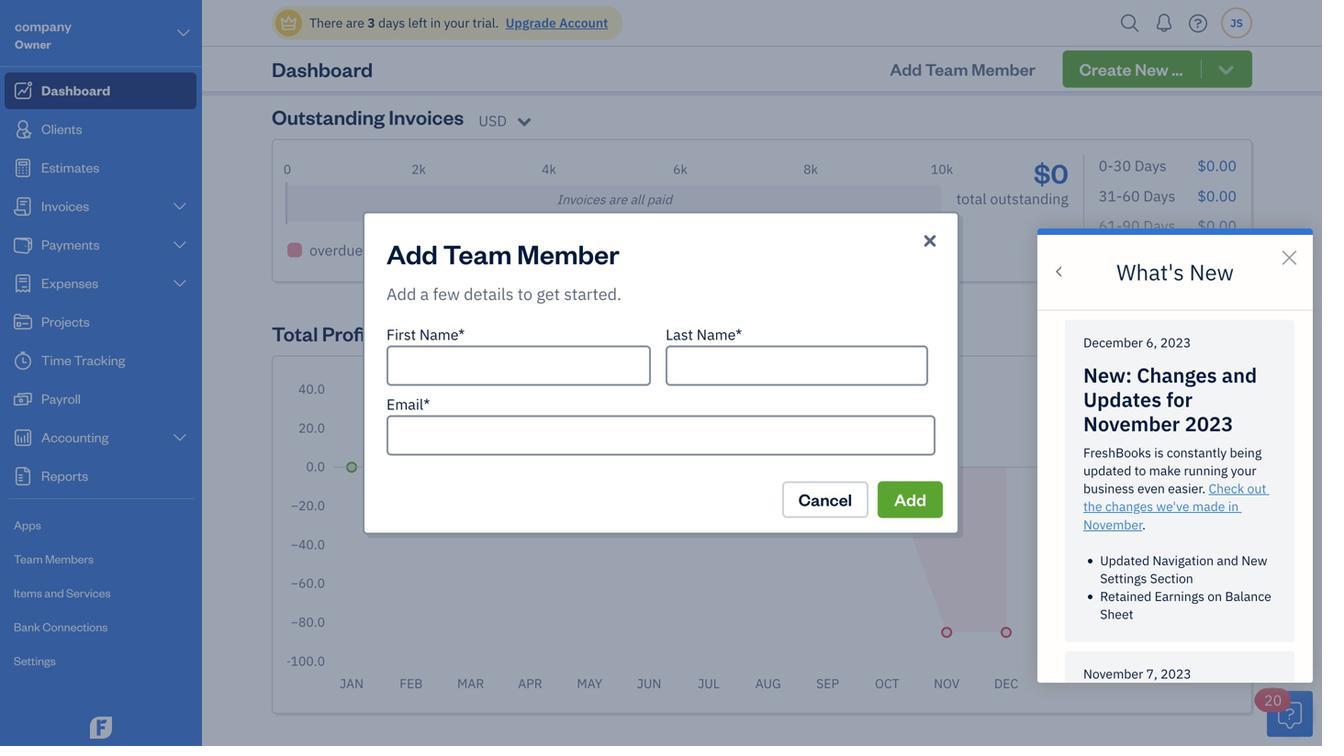 Task type: vqa. For each thing, say whether or not it's contained in the screenshot.
Reports
no



Task type: describe. For each thing, give the bounding box(es) containing it.
retained
[[1100, 588, 1152, 605]]

$0.00 for 61-90 days
[[1198, 216, 1237, 236]]

close image
[[921, 230, 940, 252]]

days for 61-90 days
[[1144, 216, 1176, 236]]

outstanding invoices
[[272, 104, 464, 130]]

20
[[1265, 691, 1282, 710]]

items and services link
[[5, 578, 197, 610]]

total
[[272, 321, 318, 347]]

dashboard
[[272, 56, 373, 82]]

crown image
[[279, 13, 298, 33]]

−$85 total profit
[[1164, 376, 1233, 429]]

what's new
[[1117, 258, 1234, 287]]

in inside check out the changes we've made in november
[[1229, 498, 1239, 515]]

team inside dialog
[[443, 236, 512, 271]]

add inside 'button'
[[895, 489, 927, 511]]

november inside the new: changes and updates for november 2023
[[1084, 411, 1180, 437]]

team inside button
[[926, 58, 968, 80]]

dashboard image
[[12, 82, 34, 100]]

there
[[310, 14, 343, 31]]

refer
[[704, 42, 745, 64]]

outstanding
[[272, 104, 385, 130]]

chart image
[[12, 429, 34, 447]]

settings inside updated navigation and new settings section retained earnings on balance sheet
[[1100, 570, 1147, 587]]

constantly
[[1167, 444, 1227, 461]]

main element
[[0, 0, 248, 747]]

freshbooks is constantly being updated to make running your business even easier.
[[1084, 444, 1265, 497]]

company
[[15, 17, 72, 34]]

20 button
[[1255, 689, 1313, 737]]

$0.00 for 90+ days
[[1198, 246, 1237, 266]]

the
[[1084, 498, 1103, 515]]

2023 for november 7, 2023
[[1161, 666, 1192, 683]]

your
[[424, 42, 459, 64]]

60
[[1123, 186, 1140, 206]]

61-
[[1099, 216, 1123, 236]]

refer and earn
[[704, 42, 817, 64]]

easier.
[[1168, 480, 1206, 497]]

we've
[[1157, 498, 1190, 515]]

to inside freshbooks is constantly being updated to make running your business even easier.
[[1135, 462, 1147, 479]]

your inside freshbooks is constantly being updated to make running your business even easier.
[[1231, 462, 1257, 479]]

updated
[[1084, 462, 1132, 479]]

updates
[[1084, 387, 1162, 413]]

add team member button
[[874, 51, 1052, 87]]

$0 total outstanding
[[957, 156, 1069, 209]]

$0 link
[[1034, 156, 1069, 190]]

freshbooks
[[1084, 444, 1152, 461]]

outstanding inside $0 total outstanding
[[990, 189, 1069, 209]]

90
[[1123, 216, 1140, 236]]

balance
[[1226, 588, 1272, 605]]

chevron large down image for 'payment' image
[[171, 238, 188, 253]]

×
[[1280, 238, 1300, 272]]

team inside main element
[[14, 552, 43, 567]]

check
[[1209, 480, 1245, 497]]

90+ days
[[1099, 246, 1161, 266]]

.
[[1143, 516, 1146, 533]]

0 vertical spatial invoices
[[389, 104, 464, 130]]

2023 inside the new: changes and updates for november 2023
[[1185, 411, 1234, 437]]

estimate image
[[12, 159, 34, 177]]

× button
[[1280, 238, 1300, 272]]

trial.
[[473, 14, 499, 31]]

services
[[66, 585, 111, 601]]

upgrade
[[506, 14, 556, 31]]

0-
[[1099, 156, 1114, 176]]

0 horizontal spatial in
[[431, 14, 441, 31]]

report
[[1208, 324, 1253, 344]]

a
[[420, 283, 429, 305]]

is
[[1155, 444, 1164, 461]]

for
[[1167, 387, 1193, 413]]

make
[[1150, 462, 1181, 479]]

view
[[1087, 324, 1119, 344]]

check out the changes we've made in november
[[1084, 480, 1270, 533]]

business
[[1084, 480, 1135, 497]]

what's new group
[[1038, 229, 1313, 747]]

november inside check out the changes we've made in november
[[1084, 516, 1143, 533]]

money image
[[12, 390, 34, 409]]

add team member inside button
[[890, 58, 1036, 80]]

add button
[[878, 482, 943, 518]]

members
[[45, 552, 94, 567]]

owner
[[15, 36, 51, 51]]

7,
[[1147, 666, 1158, 683]]

90+
[[1099, 246, 1126, 266]]

0 horizontal spatial your
[[444, 14, 470, 31]]

Last Name* text field
[[666, 346, 929, 386]]

connect your bank link
[[287, 34, 572, 72]]

days for 0-30 days
[[1135, 156, 1167, 176]]

member inside dialog
[[517, 236, 620, 271]]

days down 61-90 days on the top
[[1129, 246, 1161, 266]]

expense image
[[12, 275, 34, 293]]

client image
[[12, 120, 34, 139]]

items
[[14, 585, 42, 601]]

$0.00 link for 31-60 days
[[1198, 186, 1237, 206]]

there are 3 days left in your trial. upgrade account
[[310, 14, 608, 31]]

what's
[[1117, 258, 1185, 287]]

days for 31-60 days
[[1144, 186, 1176, 206]]

chevron large down image for chart icon
[[171, 431, 188, 445]]

even
[[1138, 480, 1165, 497]]

3 november from the top
[[1084, 666, 1144, 683]]

left
[[408, 14, 428, 31]]

freshbooks image
[[86, 717, 116, 739]]

items and services
[[14, 585, 111, 601]]

61-90 days
[[1099, 216, 1176, 236]]

all
[[630, 191, 644, 208]]

add inside button
[[890, 58, 922, 80]]

resource center badge image
[[1267, 692, 1313, 737]]

december
[[1084, 334, 1143, 351]]

november 7, 2023
[[1084, 666, 1192, 683]]

31-
[[1099, 186, 1123, 206]]

profit
[[1198, 410, 1233, 429]]

december 6, 2023
[[1084, 334, 1191, 351]]

and inside main element
[[44, 585, 64, 601]]

paid
[[647, 191, 672, 208]]

details
[[464, 283, 514, 305]]

first name*
[[387, 325, 465, 344]]

apps
[[14, 518, 41, 533]]

chevron large down image for invoice image
[[171, 199, 188, 214]]

earnings
[[1155, 588, 1205, 605]]



Task type: locate. For each thing, give the bounding box(es) containing it.
and inside 'link'
[[749, 42, 778, 64]]

are for invoices
[[609, 191, 627, 208]]

2 $0.00 link from the top
[[1198, 186, 1237, 206]]

team
[[926, 58, 968, 80], [443, 236, 512, 271], [14, 552, 43, 567]]

0 horizontal spatial member
[[517, 236, 620, 271]]

0 horizontal spatial invoices
[[389, 104, 464, 130]]

$0.00 right 31-60 days
[[1198, 186, 1237, 206]]

$0.00 right what's at the top right
[[1198, 246, 1237, 266]]

november
[[1084, 411, 1180, 437], [1084, 516, 1143, 533], [1084, 666, 1144, 683]]

add team member inside dialog
[[387, 236, 620, 271]]

bank down items
[[14, 619, 40, 635]]

changes
[[1137, 362, 1217, 389]]

new up balance
[[1242, 552, 1268, 569]]

1 horizontal spatial profit
[[1122, 324, 1158, 344]]

1 $0.00 link from the top
[[1198, 156, 1237, 176]]

bank connections
[[14, 619, 108, 635]]

chevron large down image for expense icon
[[171, 276, 188, 291]]

2023 up constantly
[[1185, 411, 1234, 437]]

0 horizontal spatial outstanding
[[392, 241, 471, 260]]

$0.00 up what's new
[[1198, 216, 1237, 236]]

name* for first name*
[[420, 325, 465, 344]]

project image
[[12, 313, 34, 332]]

0 vertical spatial settings
[[1100, 570, 1147, 587]]

get
[[537, 283, 560, 305]]

days
[[1135, 156, 1167, 176], [1144, 186, 1176, 206], [1144, 216, 1176, 236], [1129, 246, 1161, 266]]

name* right last
[[697, 325, 742, 344]]

1 vertical spatial member
[[517, 236, 620, 271]]

total left the profit
[[1164, 410, 1195, 429]]

0 horizontal spatial team
[[14, 552, 43, 567]]

0 vertical spatial bank
[[463, 42, 502, 64]]

1 horizontal spatial invoices
[[557, 191, 606, 208]]

last
[[666, 325, 693, 344]]

2023 for december 6, 2023
[[1161, 334, 1191, 351]]

1 horizontal spatial your
[[1231, 462, 1257, 479]]

1 vertical spatial are
[[609, 191, 627, 208]]

2 vertical spatial 2023
[[1161, 666, 1192, 683]]

updated navigation and new settings section retained earnings on balance sheet
[[1100, 552, 1275, 623]]

0 horizontal spatial new
[[1190, 258, 1234, 287]]

1 vertical spatial add team member
[[387, 236, 620, 271]]

1 horizontal spatial in
[[1229, 498, 1239, 515]]

first
[[387, 325, 416, 344]]

1 horizontal spatial add team member
[[890, 58, 1036, 80]]

1 horizontal spatial member
[[972, 58, 1036, 80]]

1 horizontal spatial bank
[[463, 42, 502, 64]]

loss
[[1175, 324, 1205, 344]]

0 horizontal spatial name*
[[420, 325, 465, 344]]

$0.00 link for 0-30 days
[[1198, 156, 1237, 176]]

november up freshbooks
[[1084, 411, 1180, 437]]

and left the earn
[[749, 42, 778, 64]]

0 vertical spatial member
[[972, 58, 1036, 80]]

apps link
[[5, 510, 197, 542]]

and
[[749, 42, 778, 64], [1222, 362, 1258, 389], [1217, 552, 1239, 569], [44, 585, 64, 601]]

connections
[[43, 619, 108, 635]]

total for −$85
[[1164, 410, 1195, 429]]

0 horizontal spatial are
[[346, 14, 365, 31]]

to
[[518, 283, 533, 305], [1135, 462, 1147, 479]]

to left get
[[518, 283, 533, 305]]

2023 right 7, on the right of page
[[1161, 666, 1192, 683]]

bank down trial.
[[463, 42, 502, 64]]

cancel
[[799, 489, 852, 511]]

0 vertical spatial your
[[444, 14, 470, 31]]

total inside −$85 total profit
[[1164, 410, 1195, 429]]

in down the check
[[1229, 498, 1239, 515]]

your down being
[[1231, 462, 1257, 479]]

3 $0.00 from the top
[[1198, 216, 1237, 236]]

$0.00 link for 90+ days
[[1198, 246, 1237, 266]]

0 vertical spatial outstanding
[[990, 189, 1069, 209]]

31-60 days
[[1099, 186, 1176, 206]]

2 horizontal spatial team
[[926, 58, 968, 80]]

few
[[433, 283, 460, 305]]

$0.00 link right 31-60 days
[[1198, 186, 1237, 206]]

are left 3
[[346, 14, 365, 31]]

2 vertical spatial november
[[1084, 666, 1144, 683]]

your left trial.
[[444, 14, 470, 31]]

company owner
[[15, 17, 72, 51]]

email*
[[387, 395, 430, 414]]

1 horizontal spatial outstanding
[[990, 189, 1069, 209]]

0 vertical spatial are
[[346, 14, 365, 31]]

search image
[[1116, 10, 1145, 37]]

account
[[559, 14, 608, 31]]

section
[[1150, 570, 1194, 587]]

1 name* from the left
[[420, 325, 465, 344]]

3 $0.00 link from the top
[[1198, 216, 1237, 236]]

member inside button
[[972, 58, 1036, 80]]

profit for view
[[1122, 324, 1158, 344]]

First Name* text field
[[387, 346, 651, 386]]

team members
[[14, 552, 94, 567]]

total profit
[[272, 321, 372, 347]]

0 vertical spatial 2023
[[1161, 334, 1191, 351]]

2 november from the top
[[1084, 516, 1143, 533]]

settings inside 'link'
[[14, 653, 56, 669]]

bank
[[463, 42, 502, 64], [14, 619, 40, 635]]

0 horizontal spatial settings
[[14, 653, 56, 669]]

new inside updated navigation and new settings section retained earnings on balance sheet
[[1242, 552, 1268, 569]]

1 vertical spatial chevron large down image
[[171, 238, 188, 253]]

to inside 'add team member' dialog
[[518, 283, 533, 305]]

0 vertical spatial in
[[431, 14, 441, 31]]

2 vertical spatial chevron large down image
[[171, 431, 188, 445]]

days right 90
[[1144, 216, 1176, 236]]

last name*
[[666, 325, 742, 344]]

days
[[378, 14, 405, 31]]

running
[[1184, 462, 1228, 479]]

$0.00 link
[[1198, 156, 1237, 176], [1198, 186, 1237, 206], [1198, 216, 1237, 236], [1198, 246, 1237, 266]]

new right what's at the top right
[[1190, 258, 1234, 287]]

being
[[1230, 444, 1262, 461]]

settings link
[[5, 646, 197, 678]]

add
[[890, 58, 922, 80], [387, 236, 438, 271], [387, 283, 416, 305], [895, 489, 927, 511]]

total inside $0 total outstanding
[[957, 189, 987, 209]]

on
[[1208, 588, 1222, 605]]

$0.00 link right 0-30 days
[[1198, 156, 1237, 176]]

$0.00 link right what's at the top right
[[1198, 246, 1237, 266]]

timer image
[[12, 352, 34, 370]]

are
[[346, 14, 365, 31], [609, 191, 627, 208]]

$0.00 link for 61-90 days
[[1198, 216, 1237, 236]]

and inside the new: changes and updates for november 2023
[[1222, 362, 1258, 389]]

1 horizontal spatial new
[[1242, 552, 1268, 569]]

invoice image
[[12, 197, 34, 216]]

$0
[[1034, 156, 1069, 190]]

report image
[[12, 467, 34, 486]]

1 vertical spatial your
[[1231, 462, 1257, 479]]

bank connections link
[[5, 612, 197, 644]]

navigation
[[1153, 552, 1214, 569]]

sheet
[[1100, 606, 1134, 623]]

and inside updated navigation and new settings section retained earnings on balance sheet
[[1217, 552, 1239, 569]]

days right the 60
[[1144, 186, 1176, 206]]

0 horizontal spatial bank
[[14, 619, 40, 635]]

0 vertical spatial november
[[1084, 411, 1180, 437]]

upgrade account link
[[502, 14, 608, 31]]

and down report
[[1222, 362, 1258, 389]]

1 horizontal spatial total
[[1164, 410, 1195, 429]]

profit right the total
[[322, 321, 372, 347]]

2 chevron large down image from the top
[[171, 276, 188, 291]]

check out the changes we've made in november link
[[1084, 480, 1270, 533]]

are left all
[[609, 191, 627, 208]]

total for $0
[[957, 189, 987, 209]]

name*
[[420, 325, 465, 344], [697, 325, 742, 344]]

0 vertical spatial total
[[957, 189, 987, 209]]

new:
[[1084, 362, 1132, 389]]

to up "even"
[[1135, 462, 1147, 479]]

1 vertical spatial team
[[443, 236, 512, 271]]

1 horizontal spatial team
[[443, 236, 512, 271]]

invoices left all
[[557, 191, 606, 208]]

1 vertical spatial settings
[[14, 653, 56, 669]]

refer and earn link
[[618, 34, 903, 72]]

and up on
[[1217, 552, 1239, 569]]

0 vertical spatial chevron large down image
[[171, 199, 188, 214]]

name* for last name*
[[697, 325, 742, 344]]

add team member
[[890, 58, 1036, 80], [387, 236, 620, 271]]

1 horizontal spatial settings
[[1100, 570, 1147, 587]]

0 horizontal spatial add team member
[[387, 236, 620, 271]]

settings down updated
[[1100, 570, 1147, 587]]

1 vertical spatial november
[[1084, 516, 1143, 533]]

new: changes and updates for november 2023
[[1084, 362, 1262, 437]]

0 vertical spatial chevron large down image
[[175, 22, 192, 44]]

6,
[[1146, 334, 1158, 351]]

name* down few
[[420, 325, 465, 344]]

profit left the &
[[1122, 324, 1158, 344]]

2 vertical spatial team
[[14, 552, 43, 567]]

0 horizontal spatial to
[[518, 283, 533, 305]]

1 vertical spatial outstanding
[[392, 241, 471, 260]]

Email* email field
[[387, 416, 936, 456]]

chevron large down image
[[171, 199, 188, 214], [171, 276, 188, 291]]

0 vertical spatial new
[[1190, 258, 1234, 287]]

&
[[1161, 324, 1172, 344]]

out
[[1248, 480, 1267, 497]]

1 horizontal spatial are
[[609, 191, 627, 208]]

1 vertical spatial in
[[1229, 498, 1239, 515]]

1 vertical spatial 2023
[[1185, 411, 1234, 437]]

1 vertical spatial new
[[1242, 552, 1268, 569]]

$0.00 right 0-30 days
[[1198, 156, 1237, 176]]

$0.00 for 0-30 days
[[1198, 156, 1237, 176]]

invoices down connect your bank link
[[389, 104, 464, 130]]

1 $0.00 from the top
[[1198, 156, 1237, 176]]

$0.00 link up what's new
[[1198, 216, 1237, 236]]

started.
[[564, 283, 622, 305]]

payment image
[[12, 236, 34, 254]]

0 horizontal spatial profit
[[322, 321, 372, 347]]

are for there
[[346, 14, 365, 31]]

outstanding
[[990, 189, 1069, 209], [392, 241, 471, 260]]

1 horizontal spatial to
[[1135, 462, 1147, 479]]

0 vertical spatial team
[[926, 58, 968, 80]]

1 november from the top
[[1084, 411, 1180, 437]]

add a few details to get started.
[[387, 283, 622, 305]]

team members link
[[5, 544, 197, 576]]

30
[[1114, 156, 1131, 176]]

1 vertical spatial chevron large down image
[[171, 276, 188, 291]]

outstanding left 31-
[[990, 189, 1069, 209]]

connect your bank
[[357, 42, 502, 64]]

4 $0.00 link from the top
[[1198, 246, 1237, 266]]

0 horizontal spatial total
[[957, 189, 987, 209]]

total left $0 link
[[957, 189, 987, 209]]

november down changes
[[1084, 516, 1143, 533]]

0-30 days
[[1099, 156, 1167, 176]]

connect
[[357, 42, 420, 64]]

1 vertical spatial invoices
[[557, 191, 606, 208]]

new
[[1190, 258, 1234, 287], [1242, 552, 1268, 569]]

outstanding up a
[[392, 241, 471, 260]]

and right items
[[44, 585, 64, 601]]

3
[[368, 14, 375, 31]]

bank inside "link"
[[14, 619, 40, 635]]

add team member dialog
[[0, 190, 1323, 557]]

profit for total
[[322, 321, 372, 347]]

november left 7, on the right of page
[[1084, 666, 1144, 683]]

in right left
[[431, 14, 441, 31]]

1 vertical spatial to
[[1135, 462, 1147, 479]]

1 vertical spatial bank
[[14, 619, 40, 635]]

4 $0.00 from the top
[[1198, 246, 1237, 266]]

made
[[1193, 498, 1226, 515]]

0 vertical spatial add team member
[[890, 58, 1036, 80]]

go to help image
[[1184, 10, 1213, 37]]

2 name* from the left
[[697, 325, 742, 344]]

days right 30
[[1135, 156, 1167, 176]]

1 horizontal spatial name*
[[697, 325, 742, 344]]

2023 right 6,
[[1161, 334, 1191, 351]]

total
[[957, 189, 987, 209], [1164, 410, 1195, 429]]

$0.00 for 31-60 days
[[1198, 186, 1237, 206]]

settings down bank connections
[[14, 653, 56, 669]]

view profit & loss report
[[1087, 324, 1253, 344]]

1 vertical spatial total
[[1164, 410, 1195, 429]]

1 chevron large down image from the top
[[171, 199, 188, 214]]

chevron large down image
[[175, 22, 192, 44], [171, 238, 188, 253], [171, 431, 188, 445]]

2 $0.00 from the top
[[1198, 186, 1237, 206]]

0 vertical spatial to
[[518, 283, 533, 305]]



